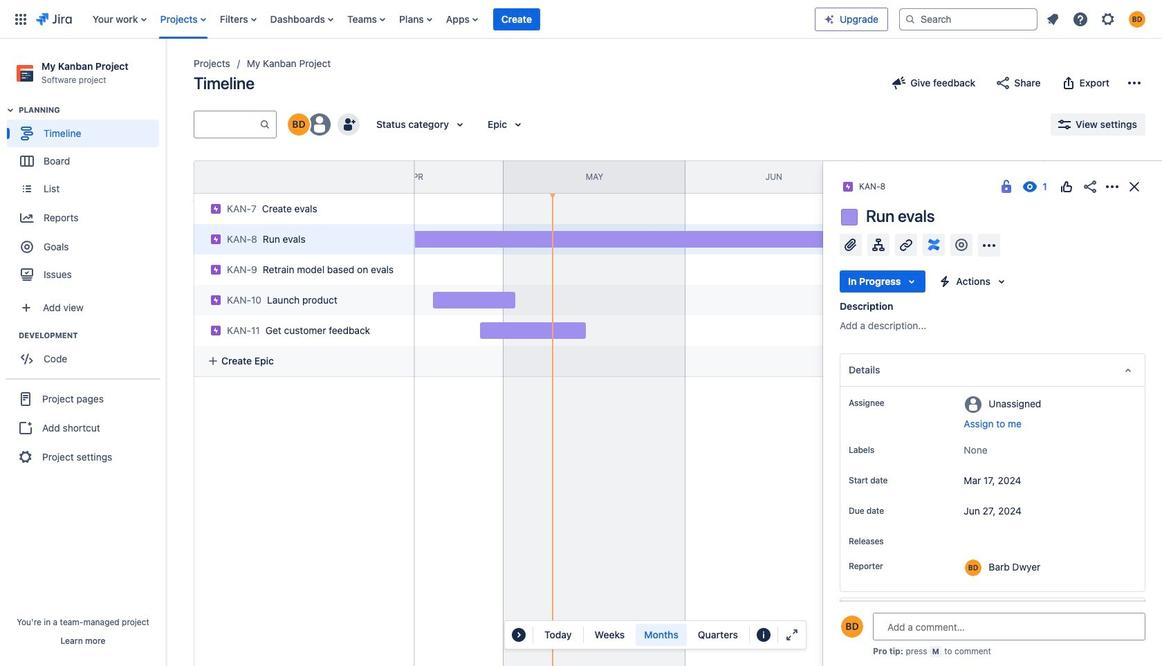 Task type: describe. For each thing, give the bounding box(es) containing it.
close image
[[1127, 179, 1143, 195]]

2 epic image from the top
[[210, 234, 221, 245]]

export icon image
[[1061, 75, 1077, 91]]

project overview element
[[840, 598, 1146, 631]]

group for planning image
[[7, 105, 165, 293]]

4 cell from the top
[[188, 311, 417, 346]]

appswitcher icon image
[[12, 11, 29, 27]]

1 epic image from the top
[[210, 264, 221, 275]]

planning image
[[2, 102, 19, 118]]

heading for group for development image
[[19, 330, 165, 341]]

1 epic image from the top
[[210, 203, 221, 215]]

add app image
[[981, 237, 998, 254]]

primary element
[[8, 0, 815, 38]]

settings image
[[1101, 11, 1117, 27]]

details element
[[840, 354, 1146, 387]]

sidebar element
[[0, 39, 166, 667]]

Search field
[[900, 8, 1038, 30]]

2 cell from the top
[[188, 251, 417, 285]]

3 epic image from the top
[[210, 325, 221, 336]]

sidebar navigation image
[[151, 55, 181, 83]]

2 vertical spatial group
[[6, 379, 161, 477]]

Add a comment… field
[[873, 613, 1146, 641]]

Search timeline text field
[[194, 112, 260, 137]]

group for development image
[[7, 330, 165, 377]]

notifications image
[[1045, 11, 1062, 27]]

enter full screen image
[[784, 627, 801, 644]]

3 cell from the top
[[188, 281, 417, 316]]

timeline view to show as group
[[587, 624, 747, 646]]

legend image
[[756, 627, 772, 644]]

1 horizontal spatial list
[[1041, 7, 1154, 31]]

attach image
[[843, 237, 860, 253]]

2 column header from the left
[[863, 161, 1045, 193]]



Task type: locate. For each thing, give the bounding box(es) containing it.
banner
[[0, 0, 1163, 39]]

0 vertical spatial group
[[7, 105, 165, 293]]

0 horizontal spatial list
[[86, 0, 815, 38]]

row header
[[194, 161, 415, 194]]

list
[[86, 0, 815, 38], [1041, 7, 1154, 31]]

1 column header from the left
[[145, 161, 327, 193]]

your profile and settings image
[[1130, 11, 1146, 27]]

timeline grid
[[145, 161, 1163, 667]]

development image
[[2, 328, 19, 344]]

row header inside timeline grid
[[194, 161, 415, 194]]

epic image
[[210, 203, 221, 215], [210, 234, 221, 245]]

0 horizontal spatial column header
[[145, 161, 327, 193]]

vote options: no one has voted for this issue yet. image
[[1059, 179, 1076, 195]]

jira image
[[36, 11, 72, 27], [36, 11, 72, 27]]

list item
[[493, 0, 541, 38]]

actions image
[[1105, 179, 1121, 195]]

1 heading from the top
[[19, 105, 165, 116]]

0 vertical spatial heading
[[19, 105, 165, 116]]

None search field
[[900, 8, 1038, 30]]

help image
[[1073, 11, 1089, 27]]

2 heading from the top
[[19, 330, 165, 341]]

link goals image
[[954, 237, 970, 253]]

1 horizontal spatial column header
[[863, 161, 1045, 193]]

1 cell from the top
[[188, 220, 417, 255]]

heading for planning image's group
[[19, 105, 165, 116]]

column header up link goals icon
[[863, 161, 1045, 193]]

1 vertical spatial epic image
[[210, 234, 221, 245]]

cell
[[188, 220, 417, 255], [188, 251, 417, 285], [188, 281, 417, 316], [188, 311, 417, 346]]

group
[[7, 105, 165, 293], [7, 330, 165, 377], [6, 379, 161, 477]]

2 vertical spatial epic image
[[210, 325, 221, 336]]

epic image
[[210, 264, 221, 275], [210, 295, 221, 306], [210, 325, 221, 336]]

column header down search timeline text field
[[145, 161, 327, 193]]

add people image
[[341, 116, 357, 133]]

1 vertical spatial heading
[[19, 330, 165, 341]]

1 vertical spatial epic image
[[210, 295, 221, 306]]

1 vertical spatial group
[[7, 330, 165, 377]]

0 vertical spatial epic image
[[210, 264, 221, 275]]

search image
[[905, 13, 916, 25]]

0 vertical spatial epic image
[[210, 203, 221, 215]]

goal image
[[21, 241, 33, 253]]

2 epic image from the top
[[210, 295, 221, 306]]

add a child issue image
[[871, 237, 887, 253]]

column header
[[145, 161, 327, 193], [863, 161, 1045, 193]]

heading
[[19, 105, 165, 116], [19, 330, 165, 341]]



Task type: vqa. For each thing, say whether or not it's contained in the screenshot.
Operations image
no



